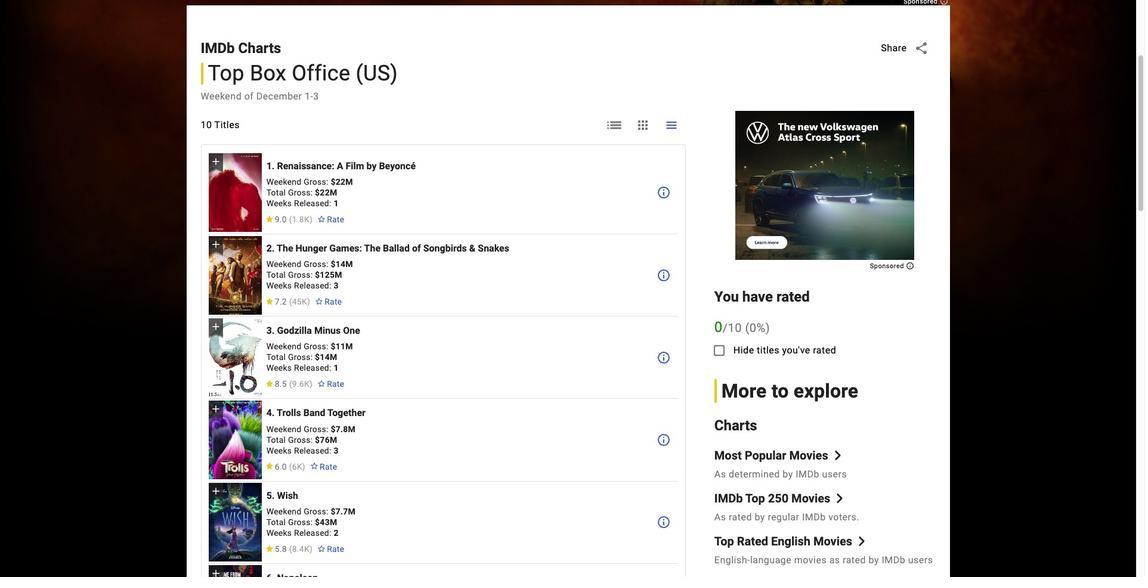 Task type: locate. For each thing, give the bounding box(es) containing it.
1 star border inline image from the top
[[317, 216, 326, 223]]

of inside top box office (us) weekend of december 1-3
[[244, 91, 254, 102]]

of
[[244, 91, 254, 102], [412, 243, 421, 254]]

weekend
[[201, 91, 242, 102], [267, 177, 302, 187], [267, 260, 302, 269], [267, 342, 302, 352], [267, 425, 302, 434], [267, 507, 302, 517]]

0 vertical spatial star inline image
[[265, 216, 274, 223]]

group down alan tudyk, chris pine, and ariana debose in wish (2023) image
[[209, 566, 262, 578]]

1 inside 3. godzilla minus one weekend gross : $11m total gross : $14m weeks released : 1
[[334, 364, 339, 373]]

1 vertical spatial of
[[412, 243, 421, 254]]

add image down alan tudyk, chris pine, and ariana debose in wish (2023) image
[[210, 568, 222, 578]]

( right 7.2
[[289, 297, 292, 307]]

$43m
[[315, 518, 337, 527]]

movies up "as determined by imdb users"
[[790, 449, 829, 463]]

weeks up 6.0
[[267, 446, 292, 456]]

1 vertical spatial add image
[[210, 238, 222, 250]]

3 add image from the top
[[210, 403, 222, 415]]

movies up "as"
[[814, 535, 853, 549]]

2 as from the top
[[715, 512, 727, 524]]

the right 2.
[[277, 243, 293, 254]]

$14m down games: on the left of the page
[[331, 260, 353, 269]]

10 inside 0 / 10 ( 0% )
[[728, 321, 742, 335]]

by inside 1. renaissance: a film by beyoncé weekend gross : $22m total gross : $22m weeks released : 1
[[367, 160, 377, 172]]

) up hunger
[[310, 215, 313, 224]]

1 vertical spatial 3
[[334, 281, 339, 291]]

1 vertical spatial as
[[715, 512, 727, 524]]

rate down $76m
[[320, 462, 337, 472]]

5 weeks from the top
[[267, 529, 292, 538]]

star inline image inside imdb rating: 6.0 element
[[265, 463, 274, 470]]

0 vertical spatial star inline image
[[265, 298, 274, 305]]

imdb
[[201, 40, 235, 56], [796, 469, 820, 481], [715, 492, 743, 506], [803, 512, 826, 524], [882, 555, 906, 567]]

rate button for film
[[313, 209, 349, 230]]

star inline image left 6.0
[[265, 463, 274, 470]]

4 group from the top
[[209, 401, 262, 480]]

movies for english
[[814, 535, 853, 549]]

0 vertical spatial star border inline image
[[315, 298, 323, 305]]

renaissance:
[[277, 160, 335, 172]]

top rated english movies
[[715, 535, 853, 549]]

3.
[[267, 325, 275, 337]]

group left 3.
[[209, 319, 262, 397]]

4 released from the top
[[294, 446, 329, 456]]

group left 5.
[[209, 483, 262, 562]]

1
[[334, 199, 339, 208], [334, 364, 339, 373]]

as
[[830, 555, 841, 567]]

0 horizontal spatial 10
[[201, 119, 212, 131]]

2 horizontal spatial top
[[746, 492, 765, 506]]

3 star inline image from the top
[[265, 463, 274, 470]]

star inline image left 5.8
[[265, 546, 274, 552]]

imdb rating: 6.0 element
[[265, 462, 306, 472]]

of inside '2. the hunger games: the ballad of songbirds & snakes weekend gross : $14m total gross : $125m weeks released : 3'
[[412, 243, 421, 254]]

released up 9.6k
[[294, 364, 329, 373]]

weekend inside '2. the hunger games: the ballad of songbirds & snakes weekend gross : $14m total gross : $125m weeks released : 3'
[[267, 260, 302, 269]]

box
[[250, 61, 287, 86]]

0%
[[750, 321, 766, 335]]

weekend inside 3. godzilla minus one weekend gross : $11m total gross : $14m weeks released : 1
[[267, 342, 302, 352]]

1 vertical spatial 10
[[728, 321, 742, 335]]

hunger
[[296, 243, 327, 254]]

1 vertical spatial add image
[[210, 486, 222, 498]]

1 as from the top
[[715, 469, 727, 481]]

by down the imdb top 250 movies
[[755, 512, 766, 524]]

as rated by regular imdb voters.
[[715, 512, 860, 524]]

total down 2.
[[267, 270, 286, 280]]

2 vertical spatial movies
[[814, 535, 853, 549]]

rate button
[[313, 209, 349, 230], [310, 291, 347, 313], [313, 374, 349, 395], [306, 456, 342, 478], [313, 539, 349, 560]]

1 add image from the top
[[210, 156, 222, 168]]

$14m inside 3. godzilla minus one weekend gross : $11m total gross : $14m weeks released : 1
[[315, 353, 337, 362]]

star inline image
[[265, 216, 274, 223], [265, 381, 274, 387], [265, 463, 274, 470]]

movies up as rated by regular imdb voters.
[[792, 492, 831, 506]]

2 add image from the top
[[210, 238, 222, 250]]

by
[[367, 160, 377, 172], [783, 469, 793, 481], [755, 512, 766, 524], [869, 555, 880, 567]]

weekend down trolls
[[267, 425, 302, 434]]

Hide titles you've rated checkbox
[[705, 336, 734, 365]]

total inside 3. godzilla minus one weekend gross : $11m total gross : $14m weeks released : 1
[[267, 353, 286, 362]]

star inline image inside imdb rating: 8.5 element
[[265, 381, 274, 387]]

:
[[326, 177, 329, 187], [311, 188, 313, 198], [329, 199, 332, 208], [326, 260, 329, 269], [311, 270, 313, 280], [329, 281, 332, 291], [326, 342, 329, 352], [311, 353, 313, 362], [329, 364, 332, 373], [326, 425, 329, 434], [311, 435, 313, 445], [329, 446, 332, 456], [326, 507, 329, 517], [311, 518, 313, 527], [329, 529, 332, 538]]

/
[[723, 321, 728, 335]]

0 vertical spatial as
[[715, 469, 727, 481]]

1 released from the top
[[294, 199, 329, 208]]

2 star inline image from the top
[[265, 546, 274, 552]]

0 vertical spatial top
[[208, 61, 245, 86]]

weeks up 8.5 on the bottom of page
[[267, 364, 292, 373]]

5 group from the top
[[209, 483, 262, 562]]

3 down office
[[313, 91, 319, 102]]

checkbox unchecked image
[[712, 344, 727, 358]]

gross
[[304, 177, 326, 187], [288, 188, 311, 198], [304, 260, 326, 269], [288, 270, 311, 280], [304, 342, 326, 352], [288, 353, 311, 362], [304, 425, 326, 434], [288, 435, 311, 445], [304, 507, 326, 517], [288, 518, 311, 527]]

charts up most on the bottom of page
[[715, 417, 758, 434]]

3 released from the top
[[294, 364, 329, 373]]

1 horizontal spatial users
[[909, 555, 934, 567]]

imdb top 250 movies link
[[715, 492, 845, 506]]

star border inline image for godzilla
[[317, 381, 326, 387]]

games:
[[330, 243, 362, 254]]

6.0 ( 6k )
[[275, 462, 306, 472]]

1 horizontal spatial 10
[[728, 321, 742, 335]]

rated up 'rated'
[[729, 512, 752, 524]]

6.0
[[275, 462, 287, 472]]

0 vertical spatial 3
[[313, 91, 319, 102]]

add image down 10 titles
[[210, 156, 222, 168]]

group left 4.
[[209, 401, 262, 480]]

$14m down "$11m" at left bottom
[[315, 353, 337, 362]]

star inline image inside imdb rating: 7.2 element
[[265, 298, 274, 305]]

see more information about godzilla minus one image
[[657, 351, 671, 365]]

group
[[209, 154, 262, 232], [209, 236, 262, 315], [209, 319, 262, 397], [209, 401, 262, 480], [209, 483, 262, 562], [209, 566, 262, 578]]

3 down $125m
[[334, 281, 339, 291]]

1 vertical spatial 1
[[334, 364, 339, 373]]

group left 2.
[[209, 236, 262, 315]]

&
[[470, 243, 476, 254]]

1 vertical spatial movies
[[792, 492, 831, 506]]

rate button down 2
[[313, 539, 349, 560]]

weeks inside 4. trolls band together weekend gross : $7.8m total gross : $76m weeks released : 3
[[267, 446, 292, 456]]

3
[[313, 91, 319, 102], [334, 281, 339, 291], [334, 446, 339, 456]]

star border inline image right 8.4k
[[317, 546, 326, 552]]

gross left $76m
[[288, 435, 311, 445]]

1 vertical spatial users
[[909, 555, 934, 567]]

rate for one
[[327, 380, 345, 389]]

2 star inline image from the top
[[265, 381, 274, 387]]

( right 5.8
[[289, 545, 292, 554]]

weeks up 5.8
[[267, 529, 292, 538]]

) right 7.2
[[307, 297, 310, 307]]

2 vertical spatial star inline image
[[265, 463, 274, 470]]

add image
[[210, 321, 222, 333], [210, 486, 222, 498], [210, 568, 222, 578]]

2 released from the top
[[294, 281, 329, 291]]

joaquin phoenix in napoleon (2023) image
[[209, 566, 262, 578]]

5.8
[[275, 545, 287, 554]]

8.4k
[[292, 545, 310, 554]]

7.2
[[275, 297, 287, 307]]

rate down $125m
[[325, 297, 342, 307]]

weekend inside top box office (us) weekend of december 1-3
[[201, 91, 242, 102]]

released down $43m
[[294, 529, 329, 538]]

imdb rating: 8.5 element
[[265, 380, 313, 389]]

2 vertical spatial top
[[715, 535, 734, 549]]

) right 5.8
[[310, 545, 313, 554]]

of right ballad on the left top of the page
[[412, 243, 421, 254]]

) for one
[[310, 380, 313, 389]]

10
[[201, 119, 212, 131], [728, 321, 742, 335]]

add image for 4.
[[210, 403, 222, 415]]

0 / 10 ( 0% )
[[715, 319, 770, 336]]

star border inline image right 6k
[[310, 463, 319, 470]]

1 star inline image from the top
[[265, 298, 274, 305]]

1 vertical spatial star border inline image
[[317, 381, 326, 387]]

1 weeks from the top
[[267, 199, 292, 208]]

star inline image inside imdb rating: 9.0 element
[[265, 216, 274, 223]]

chevron right inline image inside "most popular movies" link
[[833, 451, 843, 461]]

total down 5.
[[267, 518, 286, 527]]

6 group from the top
[[209, 566, 262, 578]]

as up english-
[[715, 512, 727, 524]]

star inline image for hunger
[[265, 298, 274, 305]]

2 weeks from the top
[[267, 281, 292, 291]]

2 group from the top
[[209, 236, 262, 315]]

star border inline image
[[315, 298, 323, 305], [310, 463, 319, 470], [317, 546, 326, 552]]

) for gross
[[310, 545, 313, 554]]

star border inline image right 45k
[[315, 298, 323, 305]]

1. renaissance: a film by beyoncé link
[[267, 160, 416, 172]]

1 horizontal spatial of
[[412, 243, 421, 254]]

star border inline image for renaissance:
[[317, 216, 326, 223]]

by right "as"
[[869, 555, 880, 567]]

2 1 from the top
[[334, 364, 339, 373]]

2 total from the top
[[267, 270, 286, 280]]

released inside 4. trolls band together weekend gross : $7.8m total gross : $76m weeks released : 3
[[294, 446, 329, 456]]

2 add image from the top
[[210, 486, 222, 498]]

rate button right 9.6k
[[313, 374, 349, 395]]

weekend up 10 titles
[[201, 91, 242, 102]]

0 vertical spatial 1
[[334, 199, 339, 208]]

) right 6.0
[[302, 462, 306, 472]]

) inside 0 / 10 ( 0% )
[[766, 321, 770, 335]]

charts up box at top left
[[238, 40, 281, 56]]

jason schwartzman, viola davis, peter dinklage, rachel zegler, josh andrés rivera, tom blyth, and hunter schafer in the hunger games: the ballad of songbirds & snakes (2023) image
[[209, 236, 262, 315]]

top left the 250
[[746, 492, 765, 506]]

1 total from the top
[[267, 188, 286, 198]]

weekend inside the 5. wish weekend gross : $7.7m total gross : $43m weeks released : 2
[[267, 507, 302, 517]]

chevron right inline image for most popular movies
[[833, 451, 843, 461]]

film
[[346, 160, 364, 172]]

of down box at top left
[[244, 91, 254, 102]]

1 1 from the top
[[334, 199, 339, 208]]

10 right 0
[[728, 321, 742, 335]]

group for 1.
[[209, 154, 262, 232]]

1 vertical spatial star inline image
[[265, 546, 274, 552]]

titles
[[757, 345, 780, 356]]

top for box
[[208, 61, 245, 86]]

top box office (us) weekend of december 1-3
[[201, 61, 398, 102]]

beyoncé
[[379, 160, 416, 172]]

top down imdb charts
[[208, 61, 245, 86]]

add image down trolls band together (2023) image
[[210, 486, 222, 498]]

the left ballad on the left top of the page
[[364, 243, 381, 254]]

rate down 2
[[327, 545, 345, 554]]

trolls
[[277, 408, 301, 419]]

$22m down the 1. renaissance: a film by beyoncé link
[[331, 177, 353, 187]]

0 horizontal spatial the
[[277, 243, 293, 254]]

star border inline image right 1.8k
[[317, 216, 326, 223]]

released down $125m
[[294, 281, 329, 291]]

total inside the 5. wish weekend gross : $7.7m total gross : $43m weeks released : 2
[[267, 518, 286, 527]]

ballad
[[383, 243, 410, 254]]

star inline image inside imdb rating: 5.8 'element'
[[265, 546, 274, 552]]

imdb rating: 9.0 element
[[265, 215, 313, 224]]

top inside top box office (us) weekend of december 1-3
[[208, 61, 245, 86]]

3 add image from the top
[[210, 568, 222, 578]]

star inline image left 9.0
[[265, 216, 274, 223]]

the
[[277, 243, 293, 254], [364, 243, 381, 254]]

rate up together
[[327, 380, 345, 389]]

add image for 5.
[[210, 486, 222, 498]]

0 vertical spatial movies
[[790, 449, 829, 463]]

1 vertical spatial top
[[746, 492, 765, 506]]

chevron right inline image
[[833, 451, 843, 461], [836, 494, 845, 504]]

5 released from the top
[[294, 529, 329, 538]]

released
[[294, 199, 329, 208], [294, 281, 329, 291], [294, 364, 329, 373], [294, 446, 329, 456], [294, 529, 329, 538]]

0 vertical spatial 10
[[201, 119, 212, 131]]

1 star inline image from the top
[[265, 216, 274, 223]]

rated right you've at the bottom
[[813, 345, 837, 356]]

star inline image left 8.5 on the bottom of page
[[265, 381, 274, 387]]

add image
[[210, 156, 222, 168], [210, 238, 222, 250], [210, 403, 222, 415]]

$14m inside '2. the hunger games: the ballad of songbirds & snakes weekend gross : $14m total gross : $125m weeks released : 3'
[[331, 260, 353, 269]]

1 vertical spatial $14m
[[315, 353, 337, 362]]

( right /
[[746, 321, 750, 335]]

2 vertical spatial star border inline image
[[317, 546, 326, 552]]

add image down godzilla minus one (2023) image
[[210, 403, 222, 415]]

3 down $76m
[[334, 446, 339, 456]]

5 total from the top
[[267, 518, 286, 527]]

to
[[772, 380, 789, 403]]

( right 6.0
[[289, 462, 292, 472]]

total inside 4. trolls band together weekend gross : $7.8m total gross : $76m weeks released : 3
[[267, 435, 286, 445]]

star border inline image
[[317, 216, 326, 223], [317, 381, 326, 387]]

0 vertical spatial add image
[[210, 321, 222, 333]]

1 horizontal spatial the
[[364, 243, 381, 254]]

)
[[310, 215, 313, 224], [307, 297, 310, 307], [766, 321, 770, 335], [310, 380, 313, 389], [302, 462, 306, 472], [310, 545, 313, 554]]

rated right have
[[777, 289, 810, 305]]

1 vertical spatial star inline image
[[265, 381, 274, 387]]

3 weeks from the top
[[267, 364, 292, 373]]

group for 4.
[[209, 401, 262, 480]]

imdb rating: 5.8 element
[[265, 545, 313, 554]]

total down 1.
[[267, 188, 286, 198]]

0 vertical spatial $14m
[[331, 260, 353, 269]]

top up english-
[[715, 535, 734, 549]]

4 weeks from the top
[[267, 446, 292, 456]]

rate button right 6k
[[306, 456, 342, 478]]

0 vertical spatial star border inline image
[[317, 216, 326, 223]]

1 add image from the top
[[210, 321, 222, 333]]

weekend down 2.
[[267, 260, 302, 269]]

star inline image left 7.2
[[265, 298, 274, 305]]

0 vertical spatial add image
[[210, 156, 222, 168]]

total inside 1. renaissance: a film by beyoncé weekend gross : $22m total gross : $22m weeks released : 1
[[267, 188, 286, 198]]

1 group from the top
[[209, 154, 262, 232]]

10 titles
[[201, 119, 240, 131]]

2 vertical spatial add image
[[210, 403, 222, 415]]

add image for 3.
[[210, 321, 222, 333]]

released down $76m
[[294, 446, 329, 456]]

( for 1. renaissance: a film by beyoncé
[[289, 215, 292, 224]]

3 total from the top
[[267, 353, 286, 362]]

as down most on the bottom of page
[[715, 469, 727, 481]]

10 left titles
[[201, 119, 212, 131]]

add image for 1.
[[210, 156, 222, 168]]

weeks up 9.0
[[267, 199, 292, 208]]

0 vertical spatial chevron right inline image
[[833, 451, 843, 461]]

popular
[[745, 449, 787, 463]]

1 vertical spatial chevron right inline image
[[836, 494, 845, 504]]

total down 4.
[[267, 435, 286, 445]]

rate button for gross
[[313, 539, 349, 560]]

6k
[[292, 462, 302, 472]]

0 vertical spatial users
[[823, 469, 847, 481]]

chevron right inline image inside imdb top 250 movies link
[[836, 494, 845, 504]]

by right film
[[367, 160, 377, 172]]

2 vertical spatial add image
[[210, 568, 222, 578]]

grid view image
[[636, 118, 650, 132]]

group left 1.
[[209, 154, 262, 232]]

weeks inside 1. renaissance: a film by beyoncé weekend gross : $22m total gross : $22m weeks released : 1
[[267, 199, 292, 208]]

( right 9.0
[[289, 215, 292, 224]]

1 down "$11m" at left bottom
[[334, 364, 339, 373]]

( for 3. godzilla minus one
[[289, 380, 292, 389]]

add image for 2.
[[210, 238, 222, 250]]

group for 2.
[[209, 236, 262, 315]]

) up band
[[310, 380, 313, 389]]

movies for 250
[[792, 492, 831, 506]]

0 horizontal spatial users
[[823, 469, 847, 481]]

godzilla
[[277, 325, 312, 337]]

as
[[715, 469, 727, 481], [715, 512, 727, 524]]

1 vertical spatial star border inline image
[[310, 463, 319, 470]]

1.
[[267, 160, 275, 172]]

0 horizontal spatial top
[[208, 61, 245, 86]]

1 horizontal spatial top
[[715, 535, 734, 549]]

top
[[208, 61, 245, 86], [746, 492, 765, 506], [715, 535, 734, 549]]

rate for film
[[327, 215, 345, 224]]

star border inline image right 9.6k
[[317, 381, 326, 387]]

9.6k
[[292, 380, 310, 389]]

0 horizontal spatial of
[[244, 91, 254, 102]]

weeks up 7.2
[[267, 281, 292, 291]]

4 total from the top
[[267, 435, 286, 445]]

1 down "a"
[[334, 199, 339, 208]]

rate
[[327, 215, 345, 224], [325, 297, 342, 307], [327, 380, 345, 389], [320, 462, 337, 472], [327, 545, 345, 554]]

star inline image
[[265, 298, 274, 305], [265, 546, 274, 552]]

add image down jason schwartzman, viola davis, peter dinklage, rachel zegler, josh andrés rivera, tom blyth, and hunter schafer in the hunger games: the ballad of songbirds & snakes (2023) image at the left of page
[[210, 321, 222, 333]]

weekend down 1.
[[267, 177, 302, 187]]

released up 1.8k
[[294, 199, 329, 208]]

) up titles
[[766, 321, 770, 335]]

3 group from the top
[[209, 319, 262, 397]]

december
[[256, 91, 302, 102]]

2 vertical spatial 3
[[334, 446, 339, 456]]

7.2 ( 45k )
[[275, 297, 310, 307]]

2. the hunger games: the ballad of songbirds & snakes weekend gross : $14m total gross : $125m weeks released : 3
[[267, 243, 510, 291]]

0 vertical spatial of
[[244, 91, 254, 102]]

$22m down "a"
[[315, 188, 337, 198]]

total down 3.
[[267, 353, 286, 362]]

0 horizontal spatial charts
[[238, 40, 281, 56]]

1 vertical spatial charts
[[715, 417, 758, 434]]

see more information about renaissance: a film by beyoncé image
[[657, 186, 671, 200]]

users
[[823, 469, 847, 481], [909, 555, 934, 567]]

as determined by imdb users
[[715, 469, 847, 481]]

) for film
[[310, 215, 313, 224]]

gross down renaissance:
[[304, 177, 326, 187]]

5. wish link
[[267, 490, 298, 502]]

2 star border inline image from the top
[[317, 381, 326, 387]]



Task type: vqa. For each thing, say whether or not it's contained in the screenshot.


Task type: describe. For each thing, give the bounding box(es) containing it.
released inside '2. the hunger games: the ballad of songbirds & snakes weekend gross : $14m total gross : $125m weeks released : 3'
[[294, 281, 329, 291]]

imdb top 250 movies
[[715, 492, 831, 506]]

titles
[[215, 119, 240, 131]]

you
[[715, 289, 739, 305]]

1.8k
[[292, 215, 310, 224]]

1 the from the left
[[277, 243, 293, 254]]

top rated english movies link
[[715, 535, 867, 549]]

5.
[[267, 490, 275, 502]]

a
[[337, 160, 343, 172]]

$125m
[[315, 270, 342, 280]]

by down "most popular movies" link at the bottom right
[[783, 469, 793, 481]]

$7.8m
[[331, 425, 356, 434]]

45k
[[292, 297, 307, 307]]

8.5 ( 9.6k )
[[275, 380, 313, 389]]

1 vertical spatial $22m
[[315, 188, 337, 198]]

3. godzilla minus one weekend gross : $11m total gross : $14m weeks released : 1
[[267, 325, 360, 373]]

5.8 ( 8.4k )
[[275, 545, 313, 554]]

voters.
[[829, 512, 860, 524]]

9.0
[[275, 215, 287, 224]]

star inline image for 1. renaissance: a film by beyoncé
[[265, 216, 274, 223]]

3. godzilla minus one link
[[267, 325, 360, 337]]

more
[[722, 380, 767, 403]]

$11m
[[331, 342, 353, 352]]

english
[[772, 535, 811, 549]]

selected:  compact view image
[[665, 118, 679, 132]]

trolls band together (2023) image
[[209, 401, 262, 480]]

) for games:
[[307, 297, 310, 307]]

as for most popular movies
[[715, 469, 727, 481]]

0 vertical spatial charts
[[238, 40, 281, 56]]

star border inline image for gross
[[317, 546, 326, 552]]

4.
[[267, 408, 275, 419]]

sponsored content section
[[736, 111, 915, 270]]

total inside '2. the hunger games: the ballad of songbirds & snakes weekend gross : $14m total gross : $125m weeks released : 3'
[[267, 270, 286, 280]]

3 inside 4. trolls band together weekend gross : $7.8m total gross : $76m weeks released : 3
[[334, 446, 339, 456]]

together
[[328, 408, 366, 419]]

rate for gross
[[327, 545, 345, 554]]

250
[[768, 492, 789, 506]]

weekend inside 1. renaissance: a film by beyoncé weekend gross : $22m total gross : $22m weeks released : 1
[[267, 177, 302, 187]]

as for imdb top 250 movies
[[715, 512, 727, 524]]

wish
[[277, 490, 298, 502]]

share
[[882, 42, 907, 54]]

chevron right inline image for imdb top 250 movies
[[836, 494, 845, 504]]

detailed view image
[[607, 118, 622, 132]]

weeks inside '2. the hunger games: the ballad of songbirds & snakes weekend gross : $14m total gross : $125m weeks released : 3'
[[267, 281, 292, 291]]

you have rated
[[715, 289, 810, 305]]

group for 5.
[[209, 483, 262, 562]]

sponsored
[[870, 262, 906, 270]]

2. the hunger games: the ballad of songbirds & snakes link
[[267, 243, 510, 254]]

office
[[292, 61, 350, 86]]

you've
[[783, 345, 811, 356]]

weeks inside the 5. wish weekend gross : $7.7m total gross : $43m weeks released : 2
[[267, 529, 292, 538]]

have
[[743, 289, 773, 305]]

beyoncé in renaissance: a film by beyoncé (2023) image
[[209, 154, 262, 232]]

top for rated
[[715, 535, 734, 549]]

2
[[334, 529, 339, 538]]

most popular movies link
[[715, 449, 843, 463]]

gross up 45k
[[288, 270, 311, 280]]

snakes
[[478, 243, 510, 254]]

rate button for games:
[[310, 291, 347, 313]]

songbirds
[[423, 243, 467, 254]]

most
[[715, 449, 742, 463]]

rate button for together
[[306, 456, 342, 478]]

group for 3.
[[209, 319, 262, 397]]

released inside 3. godzilla minus one weekend gross : $11m total gross : $14m weeks released : 1
[[294, 364, 329, 373]]

alan tudyk, chris pine, and ariana debose in wish (2023) image
[[209, 483, 262, 562]]

hide
[[734, 345, 755, 356]]

determined
[[729, 469, 780, 481]]

gross down hunger
[[304, 260, 326, 269]]

4. trolls band together link
[[267, 408, 366, 419]]

released inside the 5. wish weekend gross : $7.7m total gross : $43m weeks released : 2
[[294, 529, 329, 538]]

movies
[[795, 555, 827, 567]]

9.0 ( 1.8k )
[[275, 215, 313, 224]]

see more information about the hunger games: the ballad of songbirds & snakes image
[[657, 268, 671, 283]]

imdb rating: 7.2 element
[[265, 297, 310, 307]]

1. renaissance: a film by beyoncé weekend gross : $22m total gross : $22m weeks released : 1
[[267, 160, 416, 208]]

rate for games:
[[325, 297, 342, 307]]

( inside 0 / 10 ( 0% )
[[746, 321, 750, 335]]

3 inside '2. the hunger games: the ballad of songbirds & snakes weekend gross : $14m total gross : $125m weeks released : 3'
[[334, 281, 339, 291]]

weeks inside 3. godzilla minus one weekend gross : $11m total gross : $14m weeks released : 1
[[267, 364, 292, 373]]

regular
[[768, 512, 800, 524]]

see more information about wish image
[[657, 516, 671, 530]]

gross up $76m
[[304, 425, 326, 434]]

english-
[[715, 555, 751, 567]]

chevron right inline image
[[858, 537, 867, 547]]

$7.7m
[[331, 507, 356, 517]]

1 horizontal spatial charts
[[715, 417, 758, 434]]

more to explore
[[722, 380, 859, 403]]

gross up $43m
[[304, 507, 326, 517]]

1-
[[305, 91, 313, 102]]

star inline image for weekend
[[265, 546, 274, 552]]

5. wish weekend gross : $7.7m total gross : $43m weeks released : 2
[[267, 490, 356, 538]]

rated right "as"
[[843, 555, 866, 567]]

( for 2. the hunger games: the ballad of songbirds & snakes
[[289, 297, 292, 307]]

( for 4. trolls band together
[[289, 462, 292, 472]]

star inline image for 3. godzilla minus one
[[265, 381, 274, 387]]

4. trolls band together weekend gross : $7.8m total gross : $76m weeks released : 3
[[267, 408, 366, 456]]

star border inline image for games:
[[315, 298, 323, 305]]

gross up 9.6k
[[288, 353, 311, 362]]

2.
[[267, 243, 275, 254]]

star border inline image for together
[[310, 463, 319, 470]]

) for together
[[302, 462, 306, 472]]

hide titles you've rated
[[734, 345, 837, 356]]

rate for together
[[320, 462, 337, 472]]

( for 5. wish
[[289, 545, 292, 554]]

band
[[304, 408, 325, 419]]

gross up 1.8k
[[288, 188, 311, 198]]

rated
[[737, 535, 769, 549]]

minus
[[314, 325, 341, 337]]

godzilla minus one (2023) image
[[209, 319, 262, 397]]

(us)
[[356, 61, 398, 86]]

one
[[343, 325, 360, 337]]

gross down 3. godzilla minus one link on the bottom of the page
[[304, 342, 326, 352]]

weekend inside 4. trolls band together weekend gross : $7.8m total gross : $76m weeks released : 3
[[267, 425, 302, 434]]

star inline image for 4. trolls band together
[[265, 463, 274, 470]]

language
[[751, 555, 792, 567]]

most popular movies
[[715, 449, 829, 463]]

rate button for one
[[313, 374, 349, 395]]

explore
[[794, 380, 859, 403]]

imdb charts
[[201, 40, 281, 56]]

3 inside top box office (us) weekend of december 1-3
[[313, 91, 319, 102]]

released inside 1. renaissance: a film by beyoncé weekend gross : $22m total gross : $22m weeks released : 1
[[294, 199, 329, 208]]

english-language movies as rated by imdb users
[[715, 555, 934, 567]]

share on social media image
[[914, 41, 929, 55]]

2 the from the left
[[364, 243, 381, 254]]

gross left $43m
[[288, 518, 311, 527]]

$76m
[[315, 435, 337, 445]]

0 vertical spatial $22m
[[331, 177, 353, 187]]

see more information about trolls band together image
[[657, 433, 671, 448]]

0
[[715, 319, 723, 336]]

8.5
[[275, 380, 287, 389]]

1 inside 1. renaissance: a film by beyoncé weekend gross : $22m total gross : $22m weeks released : 1
[[334, 199, 339, 208]]



